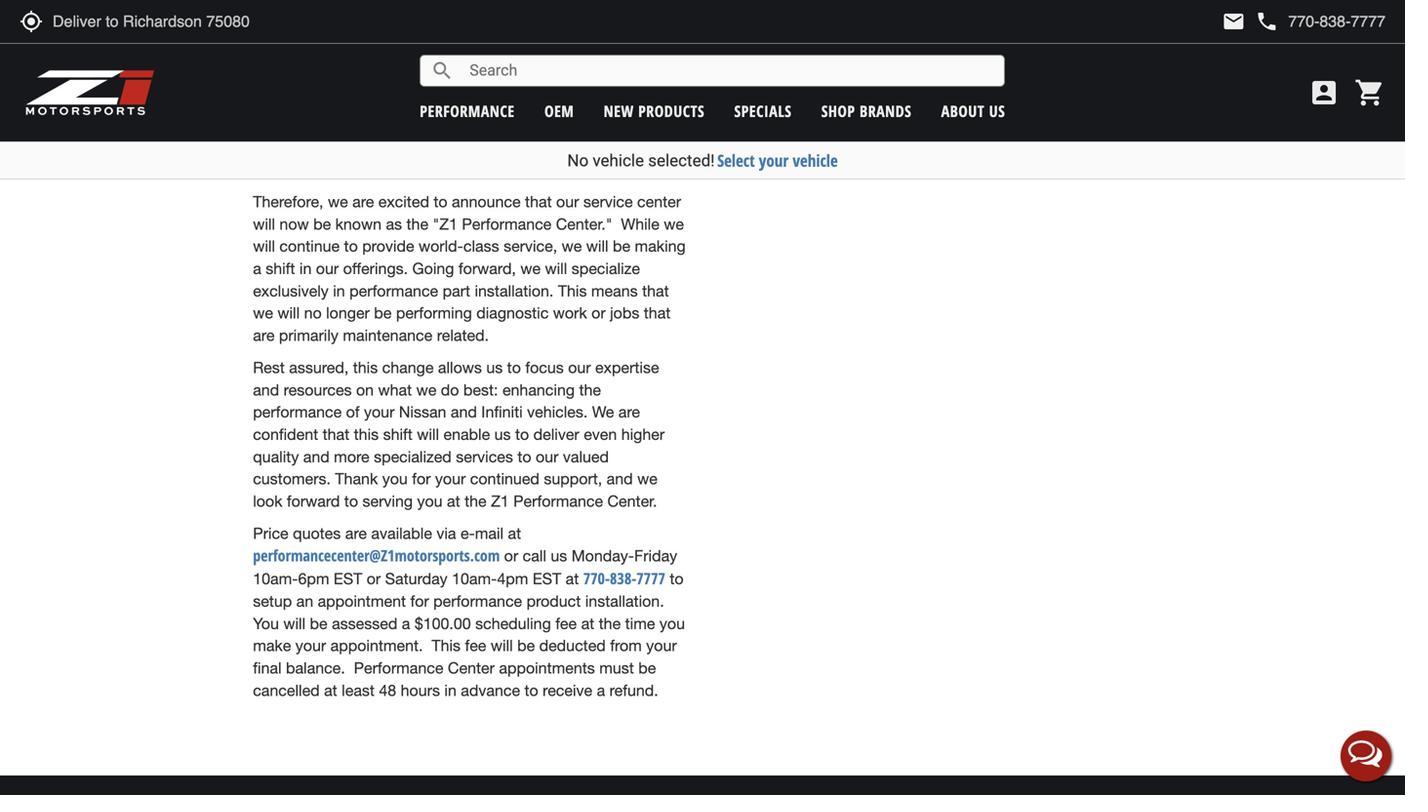 Task type: describe. For each thing, give the bounding box(es) containing it.
therefore,
[[253, 193, 323, 211]]

making
[[635, 237, 686, 255]]

to down appointments
[[524, 681, 538, 699]]

email
[[717, 76, 740, 99]]

are up known
[[352, 193, 374, 211]]

who
[[349, 0, 378, 0]]

valued
[[563, 448, 609, 466]]

our down continue
[[316, 260, 339, 278]]

z1 inside rest assured, this change allows us to focus our expertise and resources on what we do best: enhancing the performance of your nissan and infiniti vehicles. we are confident that this shift will enable us to deliver even higher quality and more specialized services to our valued customers. thank you for your continued support, and we look forward to serving you at the z1 performance center.
[[491, 492, 509, 510]]

on inside unlike others who have shifted their focus solely to online sales, we at z1 have made significant investments in expanding our shop, hiring more technicians, and taking on more work. we have also been rapidly growing our product development team, resulting in the creation of over 120 unique products each year. as a result, our technical resources have been increasingly devoted to product expansion, and our service center has naturally evolved to cater primarily to performance builds.
[[649, 27, 667, 45]]

performancecenter@z1motorsports.com
[[760, 76, 975, 95]]

be down scheduling
[[517, 637, 535, 655]]

our up enhancing
[[568, 359, 591, 377]]

in right search
[[455, 71, 468, 89]]

or call us monday-friday 10am-6pm est or saturday 10am-4pm est at
[[253, 547, 677, 588]]

in up longer
[[333, 282, 345, 300]]

now
[[279, 215, 309, 233]]

least
[[342, 681, 375, 699]]

shopping_cart
[[1354, 77, 1386, 108]]

their
[[472, 0, 502, 0]]

of inside rest assured, this change allows us to focus our expertise and resources on what we do best: enhancing the performance of your nissan and infiniti vehicles. we are confident that this shift will enable us to deliver even higher quality and more specialized services to our valued customers. thank you for your continued support, and we look forward to serving you at the z1 performance center.
[[346, 403, 360, 421]]

support,
[[544, 470, 602, 488]]

at up deducted
[[581, 615, 594, 633]]

primarily inside unlike others who have shifted their focus solely to online sales, we at z1 have made significant investments in expanding our shop, hiring more technicians, and taking on more work. we have also been rapidly growing our product development team, resulting in the creation of over 120 unique products each year. as a result, our technical resources have been increasingly devoted to product expansion, and our service center has naturally evolved to cater primarily to performance builds.
[[293, 161, 352, 179]]

result,
[[481, 94, 524, 112]]

oem
[[544, 101, 574, 121]]

to up continued
[[517, 448, 531, 466]]

1 vertical spatial this
[[354, 425, 379, 443]]

center inside unlike others who have shifted their focus solely to online sales, we at z1 have made significant investments in expanding our shop, hiring more technicians, and taking on more work. we have also been rapidly growing our product development team, resulting in the creation of over 120 unique products each year. as a result, our technical resources have been increasingly devoted to product expansion, and our service center has naturally evolved to cater primarily to performance builds.
[[445, 138, 489, 156]]

0 horizontal spatial fee
[[465, 637, 486, 655]]

friday
[[634, 547, 677, 565]]

performance inside to setup an appointment for performance product installation. you will be assessed a $100.00 scheduling fee at the time you make your appointment.  this fee will be deducted from your final balance.  performance center appointments must be cancelled at least 48 hours in advance to receive a refund.
[[354, 659, 443, 677]]

cater
[[253, 161, 288, 179]]

0 vertical spatial us
[[486, 359, 503, 377]]

to down thank
[[344, 492, 358, 510]]

therefore, we are excited to announce that our service center will now be known as the "z1 performance center."  while we will continue to provide world-class service, we will be making a shift in our offerings. going forward, we will specialize exclusively in performance part installation. this means that we will no longer be performing diagnostic work or jobs that are primarily maintenance related.
[[253, 193, 686, 345]]

that right means
[[642, 282, 669, 300]]

diagnostic
[[476, 304, 549, 322]]

resulting
[[392, 71, 451, 89]]

selected!
[[648, 151, 715, 170]]

us inside or call us monday-friday 10am-6pm est or saturday 10am-4pm est at
[[551, 547, 567, 565]]

1 vertical spatial us
[[494, 425, 511, 443]]

deliver
[[533, 425, 579, 443]]

and up customers.
[[303, 448, 330, 466]]

be up continue
[[313, 215, 331, 233]]

1 est from the left
[[334, 570, 362, 588]]

0 horizontal spatial been
[[363, 116, 398, 134]]

going
[[412, 260, 454, 278]]

z1 motorsports logo image
[[24, 68, 156, 117]]

focus inside unlike others who have shifted their focus solely to online sales, we at z1 have made significant investments in expanding our shop, hiring more technicians, and taking on more work. we have also been rapidly growing our product development team, resulting in the creation of over 120 unique products each year. as a result, our technical resources have been increasingly devoted to product expansion, and our service center has naturally evolved to cater primarily to performance builds.
[[507, 0, 545, 0]]

6pm
[[298, 570, 329, 588]]

to down the infiniti
[[515, 425, 529, 443]]

to up "z1
[[434, 193, 447, 211]]

performancecenter@z1motorsports.com link
[[750, 76, 984, 99]]

our down deliver
[[536, 448, 559, 466]]

more inside rest assured, this change allows us to focus our expertise and resources on what we do best: enhancing the performance of your nissan and infiniti vehicles. we are confident that this shift will enable us to deliver even higher quality and more specialized services to our valued customers. thank you for your continued support, and we look forward to serving you at the z1 performance center.
[[334, 448, 369, 466]]

class
[[463, 237, 499, 255]]

Search search field
[[454, 56, 1004, 86]]

your down 'time'
[[646, 637, 677, 655]]

taking
[[602, 27, 645, 45]]

will up specialize
[[586, 237, 608, 255]]

1 horizontal spatial vehicle
[[793, 149, 838, 172]]

in inside to setup an appointment for performance product installation. you will be assessed a $100.00 scheduling fee at the time you make your appointment.  this fee will be deducted from your final balance.  performance center appointments must be cancelled at least 48 hours in advance to receive a refund.
[[444, 681, 456, 699]]

have up made
[[383, 0, 416, 0]]

saturday
[[385, 570, 448, 588]]

will down service, at the top of the page
[[545, 260, 567, 278]]

at inside price quotes are available via e-mail at performancecenter@z1motorsports.com
[[508, 524, 521, 542]]

forward
[[287, 492, 340, 510]]

performance inside therefore, we are excited to announce that our service center will now be known as the "z1 performance center."  while we will continue to provide world-class service, we will be making a shift in our offerings. going forward, we will specialize exclusively in performance part installation. this means that we will no longer be performing diagnostic work or jobs that are primarily maintenance related.
[[349, 282, 438, 300]]

longer
[[326, 304, 370, 322]]

we up specialize
[[562, 237, 582, 255]]

we up "making"
[[664, 215, 684, 233]]

mail link
[[1222, 10, 1245, 33]]

and up center.
[[607, 470, 633, 488]]

solely
[[550, 0, 589, 0]]

select
[[717, 149, 755, 172]]

and down rest
[[253, 381, 279, 399]]

to up 'naturally'
[[550, 116, 564, 134]]

performancecenter@z1motorsports.com link
[[253, 545, 500, 566]]

1 horizontal spatial 7777
[[806, 48, 831, 66]]

shop brands link
[[821, 101, 912, 121]]

call
[[523, 547, 546, 565]]

account_box link
[[1304, 77, 1345, 108]]

final
[[253, 659, 282, 677]]

performancecenter@z1motorsports.com
[[253, 545, 500, 566]]

0 horizontal spatial more
[[253, 49, 288, 67]]

to setup an appointment for performance product installation. you will be assessed a $100.00 scheduling fee at the time you make your appointment.  this fee will be deducted from your final balance.  performance center appointments must be cancelled at least 48 hours in advance to receive a refund.
[[253, 570, 685, 699]]

serving
[[362, 492, 413, 510]]

continued
[[470, 470, 540, 488]]

that right the jobs
[[644, 304, 671, 322]]

from
[[610, 637, 642, 655]]

will inside rest assured, this change allows us to focus our expertise and resources on what we do best: enhancing the performance of your nissan and infiniti vehicles. we are confident that this shift will enable us to deliver even higher quality and more specialized services to our valued customers. thank you for your continued support, and we look forward to serving you at the z1 performance center.
[[417, 425, 439, 443]]

our down each
[[364, 138, 387, 156]]

new
[[604, 101, 634, 121]]

my_location
[[20, 10, 43, 33]]

be up refund.
[[638, 659, 656, 677]]

or inside therefore, we are excited to announce that our service center will now be known as the "z1 performance center."  while we will continue to provide world-class service, we will be making a shift in our offerings. going forward, we will specialize exclusively in performance part installation. this means that we will no longer be performing diagnostic work or jobs that are primarily maintenance related.
[[591, 304, 606, 322]]

world-
[[419, 237, 463, 255]]

0 vertical spatial fee
[[555, 615, 577, 633]]

we inside unlike others who have shifted their focus solely to online sales, we at z1 have made significant investments in expanding our shop, hiring more technicians, and taking on more work. we have also been rapidly growing our product development team, resulting in the creation of over 120 unique products each year. as a result, our technical resources have been increasingly devoted to product expansion, and our service center has naturally evolved to cater primarily to performance builds.
[[336, 49, 358, 67]]

the inside therefore, we are excited to announce that our service center will now be known as the "z1 performance center."  while we will continue to provide world-class service, we will be making a shift in our offerings. going forward, we will specialize exclusively in performance part installation. this means that we will no longer be performing diagnostic work or jobs that are primarily maintenance related.
[[406, 215, 428, 233]]

have down team,
[[325, 116, 359, 134]]

1 vertical spatial product
[[568, 116, 623, 134]]

expertise
[[595, 359, 659, 377]]

specials link
[[734, 101, 792, 121]]

price quotes are available via e-mail at performancecenter@z1motorsports.com
[[253, 524, 521, 566]]

are inside price quotes are available via e-mail at performancecenter@z1motorsports.com
[[345, 524, 367, 542]]

phone
[[1255, 10, 1279, 33]]

resources inside unlike others who have shifted their focus solely to online sales, we at z1 have made significant investments in expanding our shop, hiring more technicians, and taking on more work. we have also been rapidly growing our product development team, resulting in the creation of over 120 unique products each year. as a result, our technical resources have been increasingly devoted to product expansion, and our service center has naturally evolved to cater primarily to performance builds.
[[253, 116, 321, 134]]

at inside or call us monday-friday 10am-6pm est or saturday 10am-4pm est at
[[566, 570, 579, 588]]

scheduling
[[475, 615, 551, 633]]

we up known
[[328, 193, 348, 211]]

be down an
[[310, 615, 327, 633]]

your right select
[[759, 149, 789, 172]]

we down service, at the top of the page
[[520, 260, 541, 278]]

your down 'services'
[[435, 470, 466, 488]]

0 vertical spatial this
[[353, 359, 378, 377]]

america
[[848, 23, 892, 42]]

will down exclusively
[[277, 304, 300, 322]]

work
[[553, 304, 587, 322]]

specialize
[[572, 260, 640, 278]]

1 vertical spatial you
[[417, 492, 443, 510]]

you
[[253, 615, 279, 633]]

in down online
[[607, 5, 619, 23]]

assessed
[[332, 615, 397, 633]]

allows
[[438, 359, 482, 377]]

are up rest
[[253, 326, 275, 345]]

shift inside therefore, we are excited to announce that our service center will now be known as the "z1 performance center."  while we will continue to provide world-class service, we will be making a shift in our offerings. going forward, we will specialize exclusively in performance part installation. this means that we will no longer be performing diagnostic work or jobs that are primarily maintenance related.
[[266, 260, 295, 278]]

performing
[[396, 304, 472, 322]]

hiring
[[401, 27, 439, 45]]

no vehicle selected! select your vehicle
[[567, 149, 838, 172]]

shifted
[[420, 0, 467, 0]]

services
[[456, 448, 513, 466]]

our down creation
[[528, 94, 551, 112]]

search
[[431, 59, 454, 82]]

at left the least
[[324, 681, 337, 699]]

maintenance
[[343, 326, 433, 345]]

and up enable
[[451, 403, 477, 421]]

be up specialize
[[613, 237, 630, 255]]

1 horizontal spatial mail
[[1222, 10, 1245, 33]]

performance inside rest assured, this change allows us to focus our expertise and resources on what we do best: enhancing the performance of your nissan and infiniti vehicles. we are confident that this shift will enable us to deliver even higher quality and more specialized services to our valued customers. thank you for your continued support, and we look forward to serving you at the z1 performance center.
[[253, 403, 342, 421]]

smartphone
[[717, 47, 740, 71]]

for inside to setup an appointment for performance product installation. you will be assessed a $100.00 scheduling fee at the time you make your appointment.  this fee will be deducted from your final balance.  performance center appointments must be cancelled at least 48 hours in advance to receive a refund.
[[410, 592, 429, 610]]

z1 inside unlike others who have shifted their focus solely to online sales, we at z1 have made significant investments in expanding our shop, hiring more technicians, and taking on more work. we have also been rapidly growing our product development team, resulting in the creation of over 120 unique products each year. as a result, our technical resources have been increasingly devoted to product expansion, and our service center has naturally evolved to cater primarily to performance builds.
[[340, 5, 358, 23]]

and right the "expansion," in the top left of the page
[[333, 138, 360, 156]]

and down investments
[[572, 27, 598, 45]]

to down friday
[[670, 570, 684, 588]]

at inside rest assured, this change allows us to focus our expertise and resources on what we do best: enhancing the performance of your nissan and infiniti vehicles. we are confident that this shift will enable us to deliver even higher quality and more specialized services to our valued customers. thank you for your continued support, and we look forward to serving you at the z1 performance center.
[[447, 492, 460, 510]]

1 horizontal spatial products
[[638, 101, 705, 121]]

a left "$100.00"
[[402, 615, 410, 633]]

enhancing
[[502, 381, 575, 399]]

0 vertical spatial been
[[432, 49, 467, 67]]

offerings.
[[343, 260, 408, 278]]

part
[[443, 282, 470, 300]]

on inside rest assured, this change allows us to focus our expertise and resources on what we do best: enhancing the performance of your nissan and infiniti vehicles. we are confident that this shift will enable us to deliver even higher quality and more specialized services to our valued customers. thank you for your continued support, and we look forward to serving you at the z1 performance center.
[[356, 381, 374, 399]]

creation
[[498, 71, 554, 89]]

customers.
[[253, 470, 331, 488]]

brands
[[860, 101, 912, 121]]

are inside rest assured, this change allows us to focus our expertise and resources on what we do best: enhancing the performance of your nissan and infiniti vehicles. we are confident that this shift will enable us to deliver even higher quality and more specialized services to our valued customers. thank you for your continued support, and we look forward to serving you at the z1 performance center.
[[618, 403, 640, 421]]

specialized
[[374, 448, 452, 466]]

we down exclusively
[[253, 304, 273, 322]]

work.
[[293, 49, 331, 67]]

products inside unlike others who have shifted their focus solely to online sales, we at z1 have made significant investments in expanding our shop, hiring more technicians, and taking on more work. we have also been rapidly growing our product development team, resulting in the creation of over 120 unique products each year. as a result, our technical resources have been increasingly devoted to product expansion, and our service center has naturally evolved to cater primarily to performance builds.
[[304, 94, 367, 112]]

you inside to setup an appointment for performance product installation. you will be assessed a $100.00 scheduling fee at the time you make your appointment.  this fee will be deducted from your final balance.  performance center appointments must be cancelled at least 48 hours in advance to receive a refund.
[[660, 615, 685, 633]]

even
[[584, 425, 617, 443]]

1 vertical spatial 838-
[[610, 568, 636, 589]]

cancelled
[[253, 681, 320, 699]]

expanding
[[253, 27, 326, 45]]

about
[[941, 101, 985, 121]]

growing
[[523, 49, 578, 67]]

announce
[[452, 193, 521, 211]]

resources inside rest assured, this change allows us to focus our expertise and resources on what we do best: enhancing the performance of your nissan and infiniti vehicles. we are confident that this shift will enable us to deliver even higher quality and more specialized services to our valued customers. thank you for your continued support, and we look forward to serving you at the z1 performance center.
[[284, 381, 352, 399]]

advance
[[461, 681, 520, 699]]



Task type: locate. For each thing, give the bounding box(es) containing it.
quotes
[[293, 524, 341, 542]]

2 horizontal spatial or
[[591, 304, 606, 322]]

resources down assured,
[[284, 381, 352, 399]]

fee
[[555, 615, 577, 633], [465, 637, 486, 655]]

we up nissan
[[416, 381, 437, 399]]

to up known
[[356, 161, 370, 179]]

primarily
[[293, 161, 352, 179], [279, 326, 339, 345]]

rest assured, this change allows us to focus our expertise and resources on what we do best: enhancing the performance of your nissan and infiniti vehicles. we are confident that this shift will enable us to deliver even higher quality and more specialized services to our valued customers. thank you for your continued support, and we look forward to serving you at the z1 performance center.
[[253, 359, 665, 510]]

will down an
[[283, 615, 306, 633]]

1 vertical spatial fee
[[465, 637, 486, 655]]

0 vertical spatial 770-838-7777
[[760, 48, 831, 66]]

this
[[353, 359, 378, 377], [354, 425, 379, 443]]

2 horizontal spatial you
[[660, 615, 685, 633]]

4pm
[[497, 570, 528, 588]]

this inside to setup an appointment for performance product installation. you will be assessed a $100.00 scheduling fee at the time you make your appointment.  this fee will be deducted from your final balance.  performance center appointments must be cancelled at least 48 hours in advance to receive a refund.
[[432, 637, 461, 655]]

this down maintenance
[[353, 359, 378, 377]]

this
[[558, 282, 587, 300], [432, 637, 461, 655]]

a inside therefore, we are excited to announce that our service center will now be known as the "z1 performance center."  while we will continue to provide world-class service, we will be making a shift in our offerings. going forward, we will specialize exclusively in performance part installation. this means that we will no longer be performing diagnostic work or jobs that are primarily maintenance related.
[[253, 260, 261, 278]]

838-
[[783, 48, 806, 66], [610, 568, 636, 589]]

2 est from the left
[[533, 570, 561, 588]]

0 horizontal spatial mail
[[475, 524, 504, 542]]

us up the best:
[[486, 359, 503, 377]]

1 vertical spatial installation.
[[585, 592, 664, 610]]

center down increasingly
[[445, 138, 489, 156]]

770-838-7777
[[760, 48, 831, 66], [583, 568, 665, 589]]

the up "vehicles." at the left bottom of page
[[579, 381, 601, 399]]

0 vertical spatial service
[[391, 138, 441, 156]]

focus inside rest assured, this change allows us to focus our expertise and resources on what we do best: enhancing the performance of your nissan and infiniti vehicles. we are confident that this shift will enable us to deliver even higher quality and more specialized services to our valued customers. thank you for your continued support, and we look forward to serving you at the z1 performance center.
[[525, 359, 564, 377]]

1 horizontal spatial 770-838-7777
[[760, 48, 831, 66]]

2 vertical spatial you
[[660, 615, 685, 633]]

48
[[379, 681, 396, 699]]

1 vertical spatial primarily
[[279, 326, 339, 345]]

2 10am- from the left
[[452, 570, 497, 588]]

exclusively
[[253, 282, 329, 300]]

no
[[304, 304, 322, 322]]

our up over
[[583, 49, 606, 67]]

a down must
[[597, 681, 605, 699]]

us
[[486, 359, 503, 377], [494, 425, 511, 443], [551, 547, 567, 565]]

1 vertical spatial on
[[356, 381, 374, 399]]

0 vertical spatial shift
[[266, 260, 295, 278]]

performance down announce
[[462, 215, 552, 233]]

1 horizontal spatial of
[[559, 71, 572, 89]]

1 vertical spatial or
[[504, 547, 518, 565]]

vehicle right no
[[593, 151, 644, 170]]

0 vertical spatial of
[[834, 23, 845, 42]]

each
[[371, 94, 405, 112]]

1 vertical spatial been
[[363, 116, 398, 134]]

been down each
[[363, 116, 398, 134]]

0 vertical spatial 838-
[[783, 48, 806, 66]]

1 horizontal spatial service
[[583, 193, 633, 211]]

1 10am- from the left
[[253, 570, 298, 588]]

performance up 48
[[354, 659, 443, 677]]

for inside rest assured, this change allows us to focus our expertise and resources on what we do best: enhancing the performance of your nissan and infiniti vehicles. we are confident that this shift will enable us to deliver even higher quality and more specialized services to our valued customers. thank you for your continued support, and we look forward to serving you at the z1 performance center.
[[412, 470, 431, 488]]

are
[[352, 193, 374, 211], [253, 326, 275, 345], [618, 403, 640, 421], [345, 524, 367, 542]]

the up from
[[599, 615, 621, 633]]

0 vertical spatial center
[[445, 138, 489, 156]]

1 horizontal spatial z1
[[491, 492, 509, 510]]

will down scheduling
[[491, 637, 513, 655]]

1 vertical spatial shift
[[383, 425, 413, 443]]

the up e-
[[465, 492, 487, 510]]

0 vertical spatial primarily
[[293, 161, 352, 179]]

est
[[334, 570, 362, 588], [533, 570, 561, 588]]

unlike
[[253, 0, 296, 0]]

development
[[253, 71, 344, 89]]

1 horizontal spatial 770-
[[760, 48, 783, 66]]

1 vertical spatial mail
[[475, 524, 504, 542]]

0 vertical spatial more
[[444, 27, 479, 45]]

0 vertical spatial installation.
[[475, 282, 554, 300]]

0 horizontal spatial this
[[432, 637, 461, 655]]

service
[[391, 138, 441, 156], [583, 193, 633, 211]]

to down new products
[[644, 138, 658, 156]]

have down who
[[362, 5, 395, 23]]

make
[[253, 637, 291, 655]]

2 vertical spatial or
[[367, 570, 381, 588]]

primarily inside therefore, we are excited to announce that our service center will now be known as the "z1 performance center."  while we will continue to provide world-class service, we will be making a shift in our offerings. going forward, we will specialize exclusively in performance part installation. this means that we will no longer be performing diagnostic work or jobs that are primarily maintenance related.
[[279, 326, 339, 345]]

0 horizontal spatial center
[[445, 138, 489, 156]]

for down specialized
[[412, 470, 431, 488]]

rest
[[253, 359, 285, 377]]

a inside unlike others who have shifted their focus solely to online sales, we at z1 have made significant investments in expanding our shop, hiring more technicians, and taking on more work. we have also been rapidly growing our product development team, resulting in the creation of over 120 unique products each year. as a result, our technical resources have been increasingly devoted to product expansion, and our service center has naturally evolved to cater primarily to performance builds.
[[468, 94, 477, 112]]

the inside unlike others who have shifted their focus solely to online sales, we at z1 have made significant investments in expanding our shop, hiring more technicians, and taking on more work. we have also been rapidly growing our product development team, resulting in the creation of over 120 unique products each year. as a result, our technical resources have been increasingly devoted to product expansion, and our service center has naturally evolved to cater primarily to performance builds.
[[472, 71, 494, 89]]

year.
[[409, 94, 442, 112]]

2 vertical spatial more
[[334, 448, 369, 466]]

1 horizontal spatial or
[[504, 547, 518, 565]]

1 vertical spatial 770-
[[583, 568, 610, 589]]

2 horizontal spatial of
[[834, 23, 845, 42]]

0 vertical spatial z1
[[340, 5, 358, 23]]

1 vertical spatial performance
[[513, 492, 603, 510]]

1 horizontal spatial you
[[417, 492, 443, 510]]

the inside to setup an appointment for performance product installation. you will be assessed a $100.00 scheduling fee at the time you make your appointment.  this fee will be deducted from your final balance.  performance center appointments must be cancelled at least 48 hours in advance to receive a refund.
[[599, 615, 621, 633]]

your right make
[[295, 637, 326, 655]]

performance inside unlike others who have shifted their focus solely to online sales, we at z1 have made significant investments in expanding our shop, hiring more technicians, and taking on more work. we have also been rapidly growing our product development team, resulting in the creation of over 120 unique products each year. as a result, our technical resources have been increasingly devoted to product expansion, and our service center has naturally evolved to cater primarily to performance builds.
[[375, 161, 463, 179]]

we inside unlike others who have shifted their focus solely to online sales, we at z1 have made significant investments in expanding our shop, hiring more technicians, and taking on more work. we have also been rapidly growing our product development team, resulting in the creation of over 120 unique products each year. as a result, our technical resources have been increasingly devoted to product expansion, and our service center has naturally evolved to cater primarily to performance builds.
[[297, 5, 318, 23]]

0 vertical spatial product
[[610, 49, 664, 67]]

performance down the support,
[[513, 492, 603, 510]]

1 horizontal spatial 770-838-7777 link
[[750, 47, 841, 71]]

service inside therefore, we are excited to announce that our service center will now be known as the "z1 performance center."  while we will continue to provide world-class service, we will be making a shift in our offerings. going forward, we will specialize exclusively in performance part installation. this means that we will no longer be performing diagnostic work or jobs that are primarily maintenance related.
[[583, 193, 633, 211]]

new products
[[604, 101, 705, 121]]

more
[[444, 27, 479, 45], [253, 49, 288, 67], [334, 448, 369, 466]]

10am- up setup
[[253, 570, 298, 588]]

center inside therefore, we are excited to announce that our service center will now be known as the "z1 performance center."  while we will continue to provide world-class service, we will be making a shift in our offerings. going forward, we will specialize exclusively in performance part installation. this means that we will no longer be performing diagnostic work or jobs that are primarily maintenance related.
[[637, 193, 681, 211]]

us right the call
[[551, 547, 567, 565]]

do
[[441, 381, 459, 399]]

enable
[[443, 425, 490, 443]]

0 horizontal spatial products
[[304, 94, 367, 112]]

1 vertical spatial 7777
[[636, 568, 665, 589]]

we up team,
[[336, 49, 358, 67]]

0 horizontal spatial 770-838-7777 link
[[583, 568, 665, 589]]

1 horizontal spatial on
[[649, 27, 667, 45]]

e-
[[461, 524, 475, 542]]

will
[[253, 215, 275, 233], [253, 237, 275, 255], [586, 237, 608, 255], [545, 260, 567, 278], [277, 304, 300, 322], [417, 425, 439, 443], [283, 615, 306, 633], [491, 637, 513, 655]]

change
[[382, 359, 434, 377]]

center
[[448, 659, 495, 677]]

to
[[594, 0, 608, 0], [550, 116, 564, 134], [644, 138, 658, 156], [356, 161, 370, 179], [434, 193, 447, 211], [344, 237, 358, 255], [507, 359, 521, 377], [515, 425, 529, 443], [517, 448, 531, 466], [344, 492, 358, 510], [670, 570, 684, 588], [524, 681, 538, 699]]

performance inside rest assured, this change allows us to focus our expertise and resources on what we do best: enhancing the performance of your nissan and infiniti vehicles. we are confident that this shift will enable us to deliver even higher quality and more specialized services to our valued customers. thank you for your continued support, and we look forward to serving you at the z1 performance center.
[[513, 492, 603, 510]]

that up service, at the top of the page
[[525, 193, 552, 211]]

via
[[437, 524, 456, 542]]

770-838-7777 down 'united'
[[760, 48, 831, 66]]

performance inside to setup an appointment for performance product installation. you will be assessed a $100.00 scheduling fee at the time you make your appointment.  this fee will be deducted from your final balance.  performance center appointments must be cancelled at least 48 hours in advance to receive a refund.
[[433, 592, 522, 610]]

also
[[399, 49, 428, 67]]

online
[[612, 0, 654, 0]]

shift inside rest assured, this change allows us to focus our expertise and resources on what we do best: enhancing the performance of your nissan and infiniti vehicles. we are confident that this shift will enable us to deliver even higher quality and more specialized services to our valued customers. thank you for your continued support, and we look forward to serving you at the z1 performance center.
[[383, 425, 413, 443]]

on right taking
[[649, 27, 667, 45]]

0 horizontal spatial z1
[[340, 5, 358, 23]]

1 horizontal spatial 10am-
[[452, 570, 497, 588]]

will down nissan
[[417, 425, 439, 443]]

shop,
[[358, 27, 397, 45]]

will left now
[[253, 215, 275, 233]]

forward,
[[459, 260, 516, 278]]

investments
[[519, 5, 603, 23]]

we inside rest assured, this change allows us to focus our expertise and resources on what we do best: enhancing the performance of your nissan and infiniti vehicles. we are confident that this shift will enable us to deliver even higher quality and more specialized services to our valued customers. thank you for your continued support, and we look forward to serving you at the z1 performance center.
[[592, 403, 614, 421]]

the right the 'as'
[[406, 215, 428, 233]]

0 vertical spatial for
[[412, 470, 431, 488]]

focus up technicians,
[[507, 0, 545, 0]]

0 vertical spatial resources
[[253, 116, 321, 134]]

mail inside price quotes are available via e-mail at performancecenter@z1motorsports.com
[[475, 524, 504, 542]]

1 vertical spatial service
[[583, 193, 633, 211]]

0 horizontal spatial 7777
[[636, 568, 665, 589]]

1 vertical spatial we
[[592, 403, 614, 421]]

7777 down states
[[806, 48, 831, 66]]

this inside therefore, we are excited to announce that our service center will now be known as the "z1 performance center."  while we will continue to provide world-class service, we will be making a shift in our offerings. going forward, we will specialize exclusively in performance part installation. this means that we will no longer be performing diagnostic work or jobs that are primarily maintenance related.
[[558, 282, 587, 300]]

united
[[760, 23, 795, 42]]

0 horizontal spatial 838-
[[610, 568, 636, 589]]

confident
[[253, 425, 318, 443]]

as
[[386, 215, 402, 233]]

7777
[[806, 48, 831, 66], [636, 568, 665, 589]]

2 vertical spatial of
[[346, 403, 360, 421]]

1 horizontal spatial more
[[334, 448, 369, 466]]

at down monday-
[[566, 570, 579, 588]]

0 horizontal spatial est
[[334, 570, 362, 588]]

states
[[798, 23, 831, 42]]

you up serving
[[382, 470, 408, 488]]

0 vertical spatial 7777
[[806, 48, 831, 66]]

naturally
[[522, 138, 581, 156]]

be up maintenance
[[374, 304, 392, 322]]

been
[[432, 49, 467, 67], [363, 116, 398, 134]]

10am- down e-
[[452, 570, 497, 588]]

continue
[[279, 237, 340, 255]]

or left the jobs
[[591, 304, 606, 322]]

nissan
[[399, 403, 446, 421]]

2 vertical spatial performance
[[354, 659, 443, 677]]

vehicles.
[[527, 403, 588, 421]]

1 horizontal spatial installation.
[[585, 592, 664, 610]]

service,
[[504, 237, 557, 255]]

mail
[[1222, 10, 1245, 33], [475, 524, 504, 542]]

0 horizontal spatial or
[[367, 570, 381, 588]]

1 horizontal spatial been
[[432, 49, 467, 67]]

0 vertical spatial 770-838-7777 link
[[750, 47, 841, 71]]

increasingly
[[402, 116, 485, 134]]

evolved
[[586, 138, 640, 156]]

excited
[[378, 193, 429, 211]]

0 vertical spatial focus
[[507, 0, 545, 0]]

0 vertical spatial this
[[558, 282, 587, 300]]

our left shop,
[[330, 27, 353, 45]]

0 horizontal spatial service
[[391, 138, 441, 156]]

of
[[834, 23, 845, 42], [559, 71, 572, 89], [346, 403, 360, 421]]

1 vertical spatial for
[[410, 592, 429, 610]]

shopping_cart link
[[1349, 77, 1386, 108]]

look
[[253, 492, 282, 510]]

infiniti
[[481, 403, 523, 421]]

in down continue
[[299, 260, 312, 278]]

of inside unlike others who have shifted their focus solely to online sales, we at z1 have made significant investments in expanding our shop, hiring more technicians, and taking on more work. we have also been rapidly growing our product development team, resulting in the creation of over 120 unique products each year. as a result, our technical resources have been increasingly devoted to product expansion, and our service center has naturally evolved to cater primarily to performance builds.
[[559, 71, 572, 89]]

a right as
[[468, 94, 477, 112]]

1 vertical spatial focus
[[525, 359, 564, 377]]

1 horizontal spatial fee
[[555, 615, 577, 633]]

in
[[607, 5, 619, 23], [455, 71, 468, 89], [299, 260, 312, 278], [333, 282, 345, 300], [444, 681, 456, 699]]

center
[[445, 138, 489, 156], [637, 193, 681, 211]]

0 horizontal spatial shift
[[266, 260, 295, 278]]

0 vertical spatial mail
[[1222, 10, 1245, 33]]

are up higher at the bottom left of page
[[618, 403, 640, 421]]

products up selected!
[[638, 101, 705, 121]]

of inside the united states of america link
[[834, 23, 845, 42]]

us
[[989, 101, 1005, 121]]

in right hours
[[444, 681, 456, 699]]

means
[[591, 282, 638, 300]]

over
[[577, 71, 607, 89]]

of left over
[[559, 71, 572, 89]]

z1
[[340, 5, 358, 23], [491, 492, 509, 510]]

1 vertical spatial 770-838-7777 link
[[583, 568, 665, 589]]

1 vertical spatial this
[[432, 637, 461, 655]]

vehicle inside "no vehicle selected! select your vehicle"
[[593, 151, 644, 170]]

performance inside therefore, we are excited to announce that our service center will now be known as the "z1 performance center."  while we will continue to provide world-class service, we will be making a shift in our offerings. going forward, we will specialize exclusively in performance part installation. this means that we will no longer be performing diagnostic work or jobs that are primarily maintenance related.
[[462, 215, 552, 233]]

team,
[[348, 71, 387, 89]]

us down the infiniti
[[494, 425, 511, 443]]

est down the call
[[533, 570, 561, 588]]

1 horizontal spatial we
[[592, 403, 614, 421]]

1 vertical spatial center
[[637, 193, 681, 211]]

more down significant
[[444, 27, 479, 45]]

770- down monday-
[[583, 568, 610, 589]]

fee up deducted
[[555, 615, 577, 633]]

technical
[[555, 94, 618, 112]]

1 vertical spatial of
[[559, 71, 572, 89]]

to right solely
[[594, 0, 608, 0]]

products down team,
[[304, 94, 367, 112]]

devoted
[[489, 116, 546, 134]]

product inside to setup an appointment for performance product installation. you will be assessed a $100.00 scheduling fee at the time you make your appointment.  this fee will be deducted from your final balance.  performance center appointments must be cancelled at least 48 hours in advance to receive a refund.
[[526, 592, 581, 610]]

focus
[[507, 0, 545, 0], [525, 359, 564, 377]]

this down "$100.00"
[[432, 637, 461, 655]]

unlike others who have shifted their focus solely to online sales, we at z1 have made significant investments in expanding our shop, hiring more technicians, and taking on more work. we have also been rapidly growing our product development team, resulting in the creation of over 120 unique products each year. as a result, our technical resources have been increasingly devoted to product expansion, and our service center has naturally evolved to cater primarily to performance builds.
[[253, 0, 667, 179]]

for
[[412, 470, 431, 488], [410, 592, 429, 610]]

to up enhancing
[[507, 359, 521, 377]]

of right states
[[834, 23, 845, 42]]

that inside rest assured, this change allows us to focus our expertise and resources on what we do best: enhancing the performance of your nissan and infiniti vehicles. we are confident that this shift will enable us to deliver even higher quality and more specialized services to our valued customers. thank you for your continued support, and we look forward to serving you at the z1 performance center.
[[323, 425, 350, 443]]

z1 down continued
[[491, 492, 509, 510]]

0 horizontal spatial 770-838-7777
[[583, 568, 665, 589]]

will left continue
[[253, 237, 275, 255]]

be
[[313, 215, 331, 233], [613, 237, 630, 255], [374, 304, 392, 322], [310, 615, 327, 633], [517, 637, 535, 655], [638, 659, 656, 677]]

0 horizontal spatial on
[[356, 381, 374, 399]]

our
[[330, 27, 353, 45], [583, 49, 606, 67], [528, 94, 551, 112], [364, 138, 387, 156], [556, 193, 579, 211], [316, 260, 339, 278], [568, 359, 591, 377], [536, 448, 559, 466]]

1 vertical spatial z1
[[491, 492, 509, 510]]

installation. inside therefore, we are excited to announce that our service center will now be known as the "z1 performance center."  while we will continue to provide world-class service, we will be making a shift in our offerings. going forward, we will specialize exclusively in performance part installation. this means that we will no longer be performing diagnostic work or jobs that are primarily maintenance related.
[[475, 282, 554, 300]]

770-838-7777 link
[[750, 47, 841, 71], [583, 568, 665, 589]]

installation. up diagnostic
[[475, 282, 554, 300]]

838- down monday-
[[610, 568, 636, 589]]

we up center.
[[637, 470, 657, 488]]

products
[[304, 94, 367, 112], [638, 101, 705, 121]]

best:
[[463, 381, 498, 399]]

0 vertical spatial 770-
[[760, 48, 783, 66]]

this up 'work'
[[558, 282, 587, 300]]

at inside unlike others who have shifted their focus solely to online sales, we at z1 have made significant investments in expanding our shop, hiring more technicians, and taking on more work. we have also been rapidly growing our product development team, resulting in the creation of over 120 unique products each year. as a result, our technical resources have been increasingly devoted to product expansion, and our service center has naturally evolved to cater primarily to performance builds.
[[322, 5, 335, 23]]

installation. inside to setup an appointment for performance product installation. you will be assessed a $100.00 scheduling fee at the time you make your appointment.  this fee will be deducted from your final balance.  performance center appointments must be cancelled at least 48 hours in advance to receive a refund.
[[585, 592, 664, 610]]

deducted
[[539, 637, 606, 655]]

primarily down the "expansion," in the top left of the page
[[293, 161, 352, 179]]

1 vertical spatial 770-838-7777
[[583, 568, 665, 589]]

120
[[611, 71, 637, 89]]

to down known
[[344, 237, 358, 255]]

our down no
[[556, 193, 579, 211]]

united states of america link
[[750, 0, 931, 42]]

monday-
[[572, 547, 634, 565]]

you right 'time'
[[660, 615, 685, 633]]

2 horizontal spatial more
[[444, 27, 479, 45]]

0 horizontal spatial 770-
[[583, 568, 610, 589]]

1 horizontal spatial center
[[637, 193, 681, 211]]

0 vertical spatial performance
[[462, 215, 552, 233]]

0 vertical spatial on
[[649, 27, 667, 45]]

your down what at the left
[[364, 403, 395, 421]]

product up scheduling
[[526, 592, 581, 610]]

838- down 'united'
[[783, 48, 806, 66]]

center up while
[[637, 193, 681, 211]]

have down shop,
[[362, 49, 395, 67]]

at down others
[[322, 5, 335, 23]]

770-838-7777 link down monday-
[[583, 568, 665, 589]]

0 vertical spatial you
[[382, 470, 408, 488]]

0 horizontal spatial of
[[346, 403, 360, 421]]

1 vertical spatial more
[[253, 49, 288, 67]]

no
[[567, 151, 589, 170]]

"z1
[[433, 215, 458, 233]]

1 horizontal spatial 838-
[[783, 48, 806, 66]]

phone link
[[1255, 10, 1386, 33]]

available
[[371, 524, 432, 542]]

more down the expanding
[[253, 49, 288, 67]]

0 horizontal spatial we
[[336, 49, 358, 67]]

0 horizontal spatial vehicle
[[593, 151, 644, 170]]

resources up the "expansion," in the top left of the page
[[253, 116, 321, 134]]

installation. up 'time'
[[585, 592, 664, 610]]

service inside unlike others who have shifted their focus solely to online sales, we at z1 have made significant investments in expanding our shop, hiring more technicians, and taking on more work. we have also been rapidly growing our product development team, resulting in the creation of over 120 unique products each year. as a result, our technical resources have been increasingly devoted to product expansion, and our service center has naturally evolved to cater primarily to performance builds.
[[391, 138, 441, 156]]



Task type: vqa. For each thing, say whether or not it's contained in the screenshot.
no vehicle selected! select your vehicle
yes



